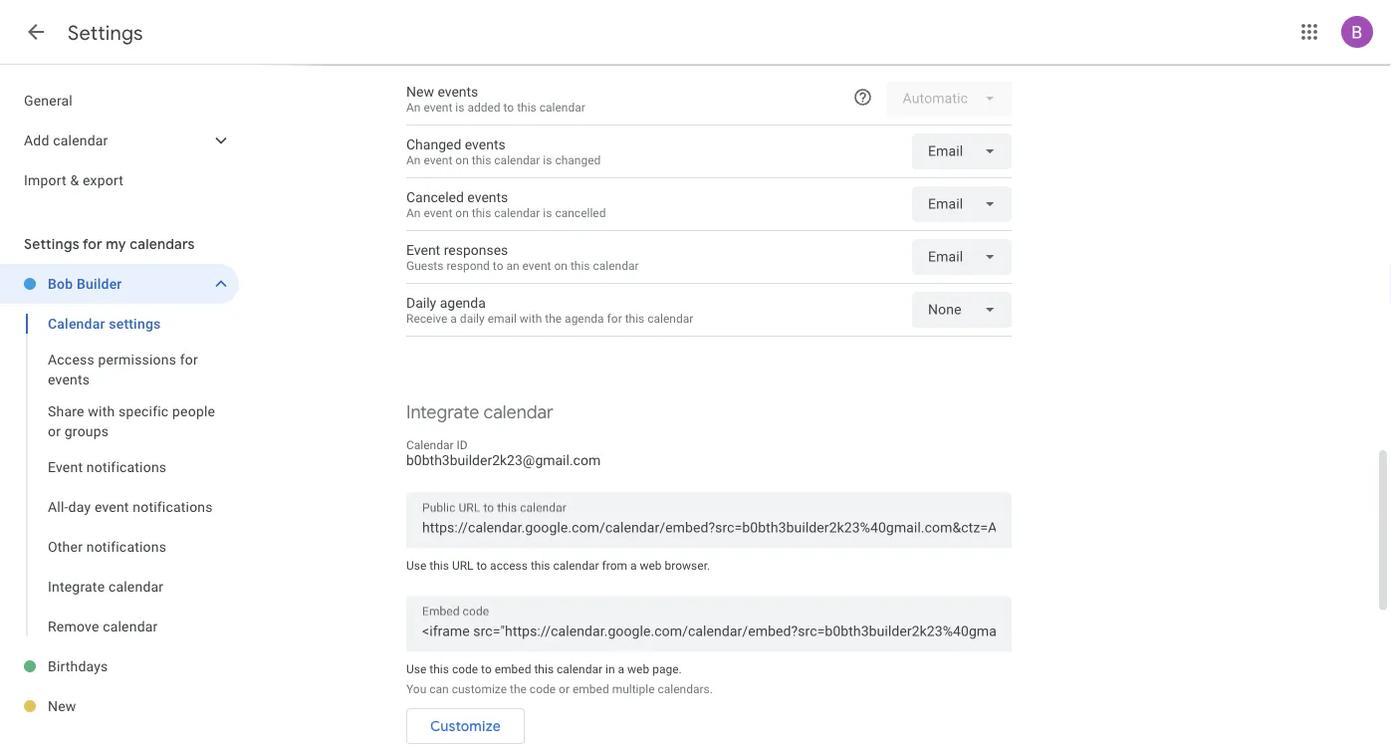 Task type: locate. For each thing, give the bounding box(es) containing it.
0 horizontal spatial or
[[48, 423, 61, 439]]

web right from
[[640, 558, 662, 572]]

0 vertical spatial use
[[406, 558, 427, 572]]

0 horizontal spatial integrate
[[48, 578, 105, 595]]

events inside canceled events an event on this calendar is cancelled
[[468, 189, 508, 205]]

1 horizontal spatial for
[[180, 351, 198, 368]]

calendar inside calendar id b0bth3builder2k23@gmail.com
[[406, 438, 454, 452]]

integrate up id
[[406, 401, 479, 424]]

1 horizontal spatial integrate
[[406, 401, 479, 424]]

an up the canceled
[[406, 153, 421, 167]]

is left changed
[[543, 153, 552, 167]]

an inside canceled events an event on this calendar is cancelled
[[406, 205, 421, 219]]

settings
[[109, 315, 161, 332]]

1 vertical spatial integrate
[[48, 578, 105, 595]]

web up multiple
[[628, 662, 650, 676]]

group
[[0, 304, 239, 647]]

0 horizontal spatial new
[[48, 698, 76, 714]]

or down share
[[48, 423, 61, 439]]

an inside new events an event is added to this calendar
[[406, 100, 421, 114]]

events down added
[[465, 136, 506, 153]]

with
[[520, 311, 542, 325], [88, 403, 115, 419]]

event inside canceled events an event on this calendar is cancelled
[[424, 205, 453, 219]]

0 vertical spatial web
[[640, 558, 662, 572]]

page.
[[653, 662, 682, 676]]

1 horizontal spatial calendar
[[406, 438, 454, 452]]

events inside access permissions for events
[[48, 371, 90, 388]]

calendar up access
[[48, 315, 105, 332]]

use up you
[[406, 662, 427, 676]]

my
[[106, 235, 126, 253]]

code down use this code to embed this calendar in a web page.
[[530, 682, 556, 696]]

integrate calendar
[[406, 401, 554, 424], [48, 578, 164, 595]]

1 vertical spatial with
[[88, 403, 115, 419]]

to left the an
[[493, 258, 504, 272]]

an up "changed"
[[406, 100, 421, 114]]

new up "changed"
[[406, 83, 434, 100]]

group containing calendar settings
[[0, 304, 239, 647]]

1 vertical spatial is
[[543, 153, 552, 167]]

0 vertical spatial is
[[456, 100, 465, 114]]

2 horizontal spatial for
[[607, 311, 622, 325]]

to right url
[[477, 558, 487, 572]]

an inside 'changed events an event on this calendar is changed'
[[406, 153, 421, 167]]

event inside settings for my calendars tree
[[95, 499, 129, 515]]

1 vertical spatial a
[[631, 558, 637, 572]]

on
[[456, 153, 469, 167], [456, 205, 469, 219], [554, 258, 568, 272]]

access permissions for events
[[48, 351, 198, 388]]

calendars
[[130, 235, 195, 253]]

1 vertical spatial integrate calendar
[[48, 578, 164, 595]]

0 vertical spatial event
[[406, 242, 440, 258]]

other
[[48, 538, 83, 555]]

1 horizontal spatial event
[[406, 242, 440, 258]]

use for use this code to embed this calendar in a web page.
[[406, 662, 427, 676]]

a left daily
[[451, 311, 457, 325]]

0 horizontal spatial integrate calendar
[[48, 578, 164, 595]]

is left cancelled
[[543, 205, 552, 219]]

0 vertical spatial settings
[[68, 20, 143, 45]]

1 horizontal spatial the
[[545, 311, 562, 325]]

is for changed events
[[543, 153, 552, 167]]

integrate calendar up id
[[406, 401, 554, 424]]

settings
[[68, 20, 143, 45], [24, 235, 79, 253]]

a right from
[[631, 558, 637, 572]]

1 horizontal spatial new
[[406, 83, 434, 100]]

event for canceled
[[424, 205, 453, 219]]

new for new events an event is added to this calendar
[[406, 83, 434, 100]]

people
[[172, 403, 215, 419]]

agenda right email
[[565, 311, 604, 325]]

guests
[[406, 258, 444, 272]]

with inside share with specific people or groups
[[88, 403, 115, 419]]

1 vertical spatial new
[[48, 698, 76, 714]]

new inside new events an event is added to this calendar
[[406, 83, 434, 100]]

None field
[[912, 133, 1012, 169], [912, 186, 1012, 222], [912, 239, 1012, 275], [912, 292, 1012, 328], [912, 133, 1012, 169], [912, 186, 1012, 222], [912, 239, 1012, 275], [912, 292, 1012, 328]]

1 vertical spatial settings
[[24, 235, 79, 253]]

agenda
[[440, 295, 486, 311], [565, 311, 604, 325]]

notifications up "all-day event notifications"
[[87, 459, 167, 475]]

None text field
[[422, 514, 996, 542], [422, 617, 996, 645], [422, 514, 996, 542], [422, 617, 996, 645]]

event up responses
[[424, 205, 453, 219]]

1 vertical spatial an
[[406, 153, 421, 167]]

1 horizontal spatial a
[[618, 662, 625, 676]]

the
[[545, 311, 562, 325], [510, 682, 527, 696]]

a right "in" at the left bottom of page
[[618, 662, 625, 676]]

is inside canceled events an event on this calendar is cancelled
[[543, 205, 552, 219]]

receive
[[406, 311, 448, 325]]

0 vertical spatial integrate
[[406, 401, 479, 424]]

1 vertical spatial for
[[607, 311, 622, 325]]

0 vertical spatial on
[[456, 153, 469, 167]]

to right added
[[504, 100, 514, 114]]

an up guests
[[406, 205, 421, 219]]

embed
[[495, 662, 531, 676], [573, 682, 609, 696]]

2 vertical spatial a
[[618, 662, 625, 676]]

on up daily agenda receive a daily email with the agenda for this calendar in the top of the page
[[554, 258, 568, 272]]

calendar
[[540, 100, 586, 114], [53, 132, 108, 148], [494, 153, 540, 167], [494, 205, 540, 219], [593, 258, 639, 272], [648, 311, 694, 325], [484, 401, 554, 424], [553, 558, 599, 572], [108, 578, 164, 595], [103, 618, 158, 635], [557, 662, 603, 676]]

event inside new events an event is added to this calendar
[[424, 100, 453, 114]]

0 vertical spatial or
[[48, 423, 61, 439]]

0 vertical spatial with
[[520, 311, 542, 325]]

1 vertical spatial on
[[456, 205, 469, 219]]

an for changed events
[[406, 153, 421, 167]]

specific
[[119, 403, 169, 419]]

0 vertical spatial an
[[406, 100, 421, 114]]

1 an from the top
[[406, 100, 421, 114]]

events for new events
[[438, 83, 479, 100]]

1 vertical spatial embed
[[573, 682, 609, 696]]

1 horizontal spatial or
[[559, 682, 570, 696]]

bob
[[48, 275, 73, 292]]

on inside event responses guests respond to an event on this calendar
[[554, 258, 568, 272]]

calendars.
[[658, 682, 713, 696]]

import
[[24, 172, 67, 188]]

or inside share with specific people or groups
[[48, 423, 61, 439]]

an
[[406, 100, 421, 114], [406, 153, 421, 167], [406, 205, 421, 219]]

2 an from the top
[[406, 153, 421, 167]]

calendar inside new events an event is added to this calendar
[[540, 100, 586, 114]]

events down access
[[48, 371, 90, 388]]

from
[[602, 558, 628, 572]]

code
[[452, 662, 478, 676], [530, 682, 556, 696]]

1 vertical spatial use
[[406, 662, 427, 676]]

event up "changed"
[[424, 100, 453, 114]]

new inside tree item
[[48, 698, 76, 714]]

calendar inside canceled events an event on this calendar is cancelled
[[494, 205, 540, 219]]

embed up customize
[[495, 662, 531, 676]]

to inside new events an event is added to this calendar
[[504, 100, 514, 114]]

0 horizontal spatial code
[[452, 662, 478, 676]]

event up the canceled
[[424, 153, 453, 167]]

is left added
[[456, 100, 465, 114]]

0 vertical spatial a
[[451, 311, 457, 325]]

agenda down respond
[[440, 295, 486, 311]]

event inside 'changed events an event on this calendar is changed'
[[424, 153, 453, 167]]

0 vertical spatial new
[[406, 83, 434, 100]]

1 horizontal spatial integrate calendar
[[406, 401, 554, 424]]

events down 'changed events an event on this calendar is changed'
[[468, 189, 508, 205]]

calendar inside event responses guests respond to an event on this calendar
[[593, 258, 639, 272]]

new down birthdays
[[48, 698, 76, 714]]

this inside event responses guests respond to an event on this calendar
[[571, 258, 590, 272]]

a
[[451, 311, 457, 325], [631, 558, 637, 572], [618, 662, 625, 676]]

0 vertical spatial calendar
[[48, 315, 105, 332]]

2 vertical spatial on
[[554, 258, 568, 272]]

is for canceled events
[[543, 205, 552, 219]]

changed events an event on this calendar is changed
[[406, 136, 601, 167]]

is inside 'changed events an event on this calendar is changed'
[[543, 153, 552, 167]]

a for use this url to access this calendar from a web browser.
[[631, 558, 637, 572]]

b0bth3builder2k23@gmail.com
[[406, 452, 601, 469]]

0 horizontal spatial calendar
[[48, 315, 105, 332]]

day
[[68, 499, 91, 515]]

tree containing general
[[0, 81, 239, 200]]

this
[[517, 100, 537, 114], [472, 153, 491, 167], [472, 205, 491, 219], [571, 258, 590, 272], [625, 311, 645, 325], [430, 558, 449, 572], [531, 558, 550, 572], [430, 662, 449, 676], [534, 662, 554, 676]]

responses
[[444, 242, 508, 258]]

settings right go back image
[[68, 20, 143, 45]]

web for browser.
[[640, 558, 662, 572]]

to inside event responses guests respond to an event on this calendar
[[493, 258, 504, 272]]

new
[[406, 83, 434, 100], [48, 698, 76, 714]]

0 horizontal spatial event
[[48, 459, 83, 475]]

with right email
[[520, 311, 542, 325]]

event inside event responses guests respond to an event on this calendar
[[406, 242, 440, 258]]

2 vertical spatial for
[[180, 351, 198, 368]]

or
[[48, 423, 61, 439], [559, 682, 570, 696]]

for
[[83, 235, 102, 253], [607, 311, 622, 325], [180, 351, 198, 368]]

events inside 'changed events an event on this calendar is changed'
[[465, 136, 506, 153]]

remove calendar
[[48, 618, 158, 635]]

settings heading
[[68, 20, 143, 45]]

use
[[406, 558, 427, 572], [406, 662, 427, 676]]

on up responses
[[456, 205, 469, 219]]

use left url
[[406, 558, 427, 572]]

2 vertical spatial notifications
[[86, 538, 166, 555]]

events up "changed"
[[438, 83, 479, 100]]

the right email
[[545, 311, 562, 325]]

1 vertical spatial calendar
[[406, 438, 454, 452]]

event right the an
[[523, 258, 551, 272]]

customize
[[452, 682, 507, 696]]

cancelled
[[555, 205, 606, 219]]

settings for my calendars tree
[[0, 264, 239, 726]]

0 vertical spatial integrate calendar
[[406, 401, 554, 424]]

0 vertical spatial notifications
[[87, 459, 167, 475]]

on inside canceled events an event on this calendar is cancelled
[[456, 205, 469, 219]]

event right day at the bottom of page
[[95, 499, 129, 515]]

settings for settings for my calendars
[[24, 235, 79, 253]]

event left respond
[[406, 242, 440, 258]]

email
[[488, 311, 517, 325]]

integrate inside settings for my calendars tree
[[48, 578, 105, 595]]

integrate
[[406, 401, 479, 424], [48, 578, 105, 595]]

new link
[[48, 686, 239, 726]]

or down use this code to embed this calendar in a web page.
[[559, 682, 570, 696]]

notifications down "all-day event notifications"
[[86, 538, 166, 555]]

0 horizontal spatial a
[[451, 311, 457, 325]]

on inside 'changed events an event on this calendar is changed'
[[456, 153, 469, 167]]

daily
[[460, 311, 485, 325]]

integrate calendar inside settings for my calendars tree
[[48, 578, 164, 595]]

use this code to embed this calendar in a web page.
[[406, 662, 682, 676]]

you can customize the code or embed multiple calendars.
[[406, 682, 713, 696]]

0 horizontal spatial the
[[510, 682, 527, 696]]

canceled
[[406, 189, 464, 205]]

2 use from the top
[[406, 662, 427, 676]]

event
[[406, 242, 440, 258], [48, 459, 83, 475]]

events
[[438, 83, 479, 100], [465, 136, 506, 153], [468, 189, 508, 205], [48, 371, 90, 388]]

can
[[430, 682, 449, 696]]

notifications down event notifications
[[133, 499, 213, 515]]

calendar inside tree
[[48, 315, 105, 332]]

groups
[[65, 423, 109, 439]]

1 horizontal spatial with
[[520, 311, 542, 325]]

0 vertical spatial code
[[452, 662, 478, 676]]

event
[[424, 100, 453, 114], [424, 153, 453, 167], [424, 205, 453, 219], [523, 258, 551, 272], [95, 499, 129, 515]]

on for changed
[[456, 153, 469, 167]]

with up the groups
[[88, 403, 115, 419]]

changed
[[406, 136, 462, 153]]

settings for my calendars
[[24, 235, 195, 253]]

1 vertical spatial web
[[628, 662, 650, 676]]

to
[[504, 100, 514, 114], [493, 258, 504, 272], [477, 558, 487, 572], [481, 662, 492, 676]]

notifications
[[87, 459, 167, 475], [133, 499, 213, 515], [86, 538, 166, 555]]

this inside daily agenda receive a daily email with the agenda for this calendar
[[625, 311, 645, 325]]

3 an from the top
[[406, 205, 421, 219]]

1 horizontal spatial code
[[530, 682, 556, 696]]

settings up the bob
[[24, 235, 79, 253]]

use for use this url to access this calendar from a web browser.
[[406, 558, 427, 572]]

1 use from the top
[[406, 558, 427, 572]]

code up customize
[[452, 662, 478, 676]]

event inside settings for my calendars tree
[[48, 459, 83, 475]]

settings for settings
[[68, 20, 143, 45]]

2 vertical spatial is
[[543, 205, 552, 219]]

event up all-
[[48, 459, 83, 475]]

web
[[640, 558, 662, 572], [628, 662, 650, 676]]

0 horizontal spatial with
[[88, 403, 115, 419]]

embed down "in" at the left bottom of page
[[573, 682, 609, 696]]

1 vertical spatial the
[[510, 682, 527, 696]]

0 vertical spatial for
[[83, 235, 102, 253]]

bob builder
[[48, 275, 122, 292]]

integrate up remove
[[48, 578, 105, 595]]

0 vertical spatial the
[[545, 311, 562, 325]]

events inside new events an event is added to this calendar
[[438, 83, 479, 100]]

the down use this code to embed this calendar in a web page.
[[510, 682, 527, 696]]

2 vertical spatial an
[[406, 205, 421, 219]]

birthdays link
[[48, 647, 239, 686]]

tree
[[0, 81, 239, 200]]

calendar left id
[[406, 438, 454, 452]]

calendar
[[48, 315, 105, 332], [406, 438, 454, 452]]

0 horizontal spatial for
[[83, 235, 102, 253]]

2 horizontal spatial a
[[631, 558, 637, 572]]

integrate calendar down the other notifications
[[48, 578, 164, 595]]

1 vertical spatial or
[[559, 682, 570, 696]]

on up the canceled
[[456, 153, 469, 167]]

1 vertical spatial event
[[48, 459, 83, 475]]

0 vertical spatial embed
[[495, 662, 531, 676]]

0 horizontal spatial embed
[[495, 662, 531, 676]]

share
[[48, 403, 84, 419]]

is
[[456, 100, 465, 114], [543, 153, 552, 167], [543, 205, 552, 219]]



Task type: vqa. For each thing, say whether or not it's contained in the screenshot.
AM for 10 AM
no



Task type: describe. For each thing, give the bounding box(es) containing it.
1 vertical spatial code
[[530, 682, 556, 696]]

event for event responses guests respond to an event on this calendar
[[406, 242, 440, 258]]

calendar inside tree
[[53, 132, 108, 148]]

birthdays tree item
[[0, 647, 239, 686]]

canceled events an event on this calendar is cancelled
[[406, 189, 606, 219]]

share with specific people or groups
[[48, 403, 215, 439]]

a for use this code to embed this calendar in a web page.
[[618, 662, 625, 676]]

1 horizontal spatial embed
[[573, 682, 609, 696]]

event inside event responses guests respond to an event on this calendar
[[523, 258, 551, 272]]

respond
[[447, 258, 490, 272]]

calendar id b0bth3builder2k23@gmail.com
[[406, 438, 601, 469]]

go back image
[[24, 20, 48, 44]]

calendar for calendar settings
[[48, 315, 105, 332]]

other notifications
[[48, 538, 166, 555]]

notifications for event notifications
[[87, 459, 167, 475]]

calendar for calendar id b0bth3builder2k23@gmail.com
[[406, 438, 454, 452]]

daily agenda receive a daily email with the agenda for this calendar
[[406, 295, 694, 325]]

add
[[24, 132, 49, 148]]

calendar inside daily agenda receive a daily email with the agenda for this calendar
[[648, 311, 694, 325]]

import & export
[[24, 172, 124, 188]]

customize
[[430, 717, 501, 735]]

id
[[457, 438, 468, 452]]

this inside new events an event is added to this calendar
[[517, 100, 537, 114]]

web for page.
[[628, 662, 650, 676]]

notifications for other notifications
[[86, 538, 166, 555]]

in
[[606, 662, 615, 676]]

url
[[452, 558, 474, 572]]

is inside new events an event is added to this calendar
[[456, 100, 465, 114]]

you
[[406, 682, 427, 696]]

access
[[48, 351, 94, 368]]

added
[[468, 100, 501, 114]]

events for changed events
[[465, 136, 506, 153]]

birthdays
[[48, 658, 108, 674]]

for inside access permissions for events
[[180, 351, 198, 368]]

an for new events
[[406, 100, 421, 114]]

this inside canceled events an event on this calendar is cancelled
[[472, 205, 491, 219]]

on for canceled
[[456, 205, 469, 219]]

1 horizontal spatial agenda
[[565, 311, 604, 325]]

this inside 'changed events an event on this calendar is changed'
[[472, 153, 491, 167]]

a inside daily agenda receive a daily email with the agenda for this calendar
[[451, 311, 457, 325]]

calendar settings
[[48, 315, 161, 332]]

event for changed
[[424, 153, 453, 167]]

general
[[24, 92, 73, 109]]

access
[[490, 558, 528, 572]]

0 horizontal spatial agenda
[[440, 295, 486, 311]]

remove
[[48, 618, 99, 635]]

&
[[70, 172, 79, 188]]

event for new
[[424, 100, 453, 114]]

all-
[[48, 499, 68, 515]]

event for event notifications
[[48, 459, 83, 475]]

new tree item
[[0, 686, 239, 726]]

event notifications
[[48, 459, 167, 475]]

builder
[[77, 275, 122, 292]]

event responses guests respond to an event on this calendar
[[406, 242, 639, 272]]

all-day event notifications
[[48, 499, 213, 515]]

multiple
[[612, 682, 655, 696]]

1 vertical spatial notifications
[[133, 499, 213, 515]]

the inside daily agenda receive a daily email with the agenda for this calendar
[[545, 311, 562, 325]]

events for canceled events
[[468, 189, 508, 205]]

with inside daily agenda receive a daily email with the agenda for this calendar
[[520, 311, 542, 325]]

to up customize
[[481, 662, 492, 676]]

for inside daily agenda receive a daily email with the agenda for this calendar
[[607, 311, 622, 325]]

daily
[[406, 295, 437, 311]]

changed
[[555, 153, 601, 167]]

an for canceled events
[[406, 205, 421, 219]]

permissions
[[98, 351, 176, 368]]

new for new
[[48, 698, 76, 714]]

export
[[83, 172, 124, 188]]

add calendar
[[24, 132, 108, 148]]

an
[[507, 258, 520, 272]]

use this url to access this calendar from a web browser.
[[406, 558, 710, 572]]

calendar inside 'changed events an event on this calendar is changed'
[[494, 153, 540, 167]]

bob builder tree item
[[0, 264, 239, 304]]

new events an event is added to this calendar
[[406, 83, 586, 114]]

browser.
[[665, 558, 710, 572]]



